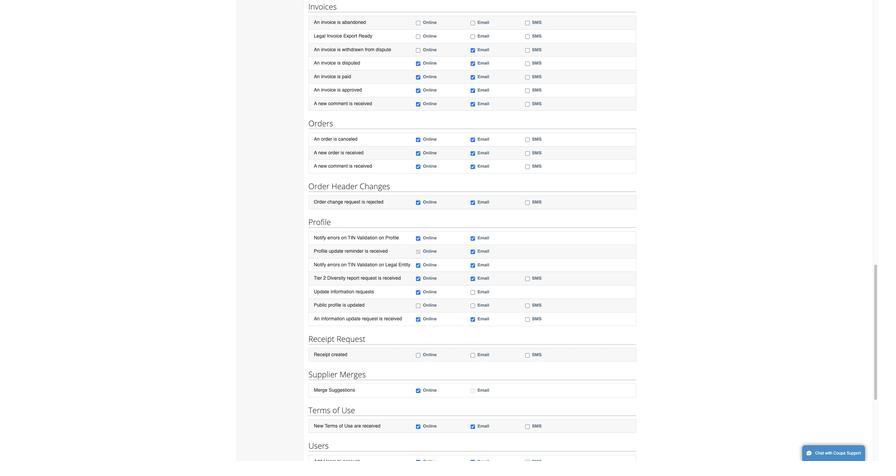 Task type: vqa. For each thing, say whether or not it's contained in the screenshot.
10th sms from the bottom of the page
yes



Task type: locate. For each thing, give the bounding box(es) containing it.
0 horizontal spatial legal
[[314, 33, 326, 39]]

1 new from the top
[[318, 101, 327, 106]]

1 validation from the top
[[357, 235, 378, 240]]

2 invoice from the top
[[321, 47, 336, 52]]

profile for profile
[[309, 217, 331, 227]]

on up notify errors on tin validation on legal entity
[[379, 235, 384, 240]]

validation for legal
[[357, 262, 378, 268]]

terms
[[309, 405, 331, 416], [325, 423, 338, 429]]

1 sms from the top
[[532, 20, 542, 25]]

notify up profile update reminder is received
[[314, 235, 326, 240]]

0 vertical spatial legal
[[314, 33, 326, 39]]

rejected
[[367, 199, 384, 205]]

2 errors from the top
[[328, 262, 340, 268]]

0 vertical spatial comment
[[328, 101, 348, 106]]

invoice down invoice
[[321, 47, 336, 52]]

7 email from the top
[[478, 101, 490, 106]]

with
[[826, 451, 833, 456]]

validation
[[357, 235, 378, 240], [357, 262, 378, 268]]

chat with coupa support button
[[803, 446, 866, 461]]

0 horizontal spatial update
[[329, 249, 344, 254]]

update
[[329, 249, 344, 254], [346, 316, 361, 322]]

6 an from the top
[[314, 136, 320, 142]]

order change request is rejected
[[314, 199, 384, 205]]

1 vertical spatial order
[[328, 150, 340, 155]]

2 vertical spatial a
[[314, 164, 317, 169]]

order down an order is canceled
[[328, 150, 340, 155]]

1 horizontal spatial update
[[346, 316, 361, 322]]

terms right new
[[325, 423, 338, 429]]

invoice
[[321, 20, 336, 25], [321, 47, 336, 52], [321, 60, 336, 66], [321, 74, 336, 79], [321, 87, 336, 93]]

11 email from the top
[[478, 200, 490, 205]]

merges
[[340, 369, 366, 380]]

tin up profile update reminder is received
[[348, 235, 356, 240]]

1 vertical spatial errors
[[328, 262, 340, 268]]

1 comment from the top
[[328, 101, 348, 106]]

ready
[[359, 33, 373, 39]]

0 vertical spatial profile
[[309, 217, 331, 227]]

order up the "change"
[[309, 181, 330, 192]]

0 vertical spatial use
[[342, 405, 355, 416]]

information down profile
[[321, 316, 345, 322]]

information
[[331, 289, 355, 295], [321, 316, 345, 322]]

1 vertical spatial a new comment is received
[[314, 164, 372, 169]]

an down the "an invoice is disputed"
[[314, 74, 320, 79]]

receipt for receipt request
[[309, 333, 335, 344]]

a new comment is received
[[314, 101, 372, 106], [314, 164, 372, 169]]

legal left invoice
[[314, 33, 326, 39]]

4 sms from the top
[[532, 61, 542, 66]]

2 online from the top
[[423, 33, 437, 39]]

an for an invoice is approved
[[314, 87, 320, 93]]

5 an from the top
[[314, 87, 320, 93]]

2 validation from the top
[[357, 262, 378, 268]]

created
[[332, 352, 348, 357]]

1 vertical spatial order
[[314, 199, 326, 205]]

export
[[344, 33, 357, 39]]

supplier merges
[[309, 369, 366, 380]]

invoice for abandoned
[[321, 20, 336, 25]]

use
[[342, 405, 355, 416], [345, 423, 353, 429]]

diversity
[[327, 276, 346, 281]]

errors up profile update reminder is received
[[328, 235, 340, 240]]

profile down the "change"
[[309, 217, 331, 227]]

0 vertical spatial tin
[[348, 235, 356, 240]]

an for an information update request is received
[[314, 316, 320, 322]]

order
[[321, 136, 332, 142], [328, 150, 340, 155]]

None checkbox
[[471, 21, 475, 25], [526, 21, 530, 25], [471, 34, 475, 39], [416, 48, 421, 52], [471, 48, 475, 52], [416, 75, 421, 80], [526, 75, 530, 80], [416, 89, 421, 93], [471, 102, 475, 107], [526, 102, 530, 107], [526, 138, 530, 142], [471, 151, 475, 156], [526, 151, 530, 156], [416, 201, 421, 205], [471, 201, 475, 205], [416, 250, 421, 254], [471, 250, 475, 254], [471, 263, 475, 268], [416, 277, 421, 281], [471, 277, 475, 281], [526, 277, 530, 281], [416, 290, 421, 295], [471, 290, 475, 295], [416, 304, 421, 308], [471, 304, 475, 308], [416, 317, 421, 322], [471, 317, 475, 322], [416, 353, 421, 358], [416, 389, 421, 393], [471, 389, 475, 393], [471, 425, 475, 429], [526, 425, 530, 429], [471, 460, 475, 461], [526, 460, 530, 461], [471, 21, 475, 25], [526, 21, 530, 25], [471, 34, 475, 39], [416, 48, 421, 52], [471, 48, 475, 52], [416, 75, 421, 80], [526, 75, 530, 80], [416, 89, 421, 93], [471, 102, 475, 107], [526, 102, 530, 107], [526, 138, 530, 142], [471, 151, 475, 156], [526, 151, 530, 156], [416, 201, 421, 205], [471, 201, 475, 205], [416, 250, 421, 254], [471, 250, 475, 254], [471, 263, 475, 268], [416, 277, 421, 281], [471, 277, 475, 281], [526, 277, 530, 281], [416, 290, 421, 295], [471, 290, 475, 295], [416, 304, 421, 308], [471, 304, 475, 308], [416, 317, 421, 322], [471, 317, 475, 322], [416, 353, 421, 358], [416, 389, 421, 393], [471, 389, 475, 393], [471, 425, 475, 429], [526, 425, 530, 429], [471, 460, 475, 461], [526, 460, 530, 461]]

updated
[[348, 303, 365, 308]]

of up new terms of use are received
[[333, 405, 340, 416]]

changes
[[360, 181, 390, 192]]

receipt up receipt created
[[309, 333, 335, 344]]

1 vertical spatial new
[[318, 150, 327, 155]]

9 email from the top
[[478, 150, 490, 155]]

1 vertical spatial legal
[[386, 262, 397, 268]]

an
[[314, 20, 320, 25], [314, 47, 320, 52], [314, 60, 320, 66], [314, 74, 320, 79], [314, 87, 320, 93], [314, 136, 320, 142], [314, 316, 320, 322]]

email
[[478, 20, 490, 25], [478, 33, 490, 39], [478, 47, 490, 52], [478, 61, 490, 66], [478, 74, 490, 79], [478, 88, 490, 93], [478, 101, 490, 106], [478, 137, 490, 142], [478, 150, 490, 155], [478, 164, 490, 169], [478, 200, 490, 205], [478, 235, 490, 240], [478, 249, 490, 254], [478, 262, 490, 268], [478, 276, 490, 281], [478, 289, 490, 295], [478, 303, 490, 308], [478, 316, 490, 322], [478, 352, 490, 357], [478, 388, 490, 393], [478, 424, 490, 429]]

1 invoice from the top
[[321, 20, 336, 25]]

validation up reminder
[[357, 235, 378, 240]]

an for an invoice is withdrawn from dispute
[[314, 47, 320, 52]]

invoice
[[327, 33, 342, 39]]

support
[[847, 451, 862, 456]]

receipt request
[[309, 333, 366, 344]]

0 vertical spatial new
[[318, 101, 327, 106]]

an invoice is paid
[[314, 74, 351, 79]]

0 vertical spatial order
[[309, 181, 330, 192]]

15 email from the top
[[478, 276, 490, 281]]

disputed
[[342, 60, 360, 66]]

invoice down an invoice is paid
[[321, 87, 336, 93]]

17 email from the top
[[478, 303, 490, 308]]

use left are
[[345, 423, 353, 429]]

1 vertical spatial a
[[314, 150, 317, 155]]

profile up tier
[[314, 249, 328, 254]]

receipt created
[[314, 352, 348, 357]]

errors up the diversity
[[328, 262, 340, 268]]

6 online from the top
[[423, 88, 437, 93]]

a
[[314, 101, 317, 106], [314, 150, 317, 155], [314, 164, 317, 169]]

3 invoice from the top
[[321, 60, 336, 66]]

on left entity
[[379, 262, 384, 268]]

5 online from the top
[[423, 74, 437, 79]]

1 vertical spatial tin
[[348, 262, 356, 268]]

None checkbox
[[416, 21, 421, 25], [416, 34, 421, 39], [526, 34, 530, 39], [526, 48, 530, 52], [416, 62, 421, 66], [471, 62, 475, 66], [526, 62, 530, 66], [471, 75, 475, 80], [471, 89, 475, 93], [526, 89, 530, 93], [416, 102, 421, 107], [416, 138, 421, 142], [471, 138, 475, 142], [416, 151, 421, 156], [416, 165, 421, 169], [471, 165, 475, 169], [526, 165, 530, 169], [526, 201, 530, 205], [416, 236, 421, 241], [471, 236, 475, 241], [416, 263, 421, 268], [526, 304, 530, 308], [526, 317, 530, 322], [471, 353, 475, 358], [526, 353, 530, 358], [416, 425, 421, 429], [416, 460, 421, 461], [416, 21, 421, 25], [416, 34, 421, 39], [526, 34, 530, 39], [526, 48, 530, 52], [416, 62, 421, 66], [471, 62, 475, 66], [526, 62, 530, 66], [471, 75, 475, 80], [471, 89, 475, 93], [526, 89, 530, 93], [416, 102, 421, 107], [416, 138, 421, 142], [471, 138, 475, 142], [416, 151, 421, 156], [416, 165, 421, 169], [471, 165, 475, 169], [526, 165, 530, 169], [526, 201, 530, 205], [416, 236, 421, 241], [471, 236, 475, 241], [416, 263, 421, 268], [526, 304, 530, 308], [526, 317, 530, 322], [471, 353, 475, 358], [526, 353, 530, 358], [416, 425, 421, 429], [416, 460, 421, 461]]

0 vertical spatial a
[[314, 101, 317, 106]]

1 notify from the top
[[314, 235, 326, 240]]

4 invoice from the top
[[321, 74, 336, 79]]

1 vertical spatial comment
[[328, 164, 348, 169]]

10 email from the top
[[478, 164, 490, 169]]

a new comment is received down a new order is received
[[314, 164, 372, 169]]

7 an from the top
[[314, 316, 320, 322]]

20 email from the top
[[478, 388, 490, 393]]

order
[[309, 181, 330, 192], [314, 199, 326, 205]]

11 sms from the top
[[532, 200, 542, 205]]

request down order header changes
[[345, 199, 361, 205]]

a down an order is canceled
[[314, 150, 317, 155]]

new down a new order is received
[[318, 164, 327, 169]]

of left are
[[339, 423, 343, 429]]

request up requests
[[361, 276, 377, 281]]

receipt left created on the bottom of page
[[314, 352, 330, 357]]

invoice up invoice
[[321, 20, 336, 25]]

new down an order is canceled
[[318, 150, 327, 155]]

online
[[423, 20, 437, 25], [423, 33, 437, 39], [423, 47, 437, 52], [423, 61, 437, 66], [423, 74, 437, 79], [423, 88, 437, 93], [423, 101, 437, 106], [423, 137, 437, 142], [423, 150, 437, 155], [423, 164, 437, 169], [423, 200, 437, 205], [423, 235, 437, 240], [423, 249, 437, 254], [423, 262, 437, 268], [423, 276, 437, 281], [423, 289, 437, 295], [423, 303, 437, 308], [423, 316, 437, 322], [423, 352, 437, 357], [423, 388, 437, 393], [423, 424, 437, 429]]

chat
[[816, 451, 825, 456]]

reminder
[[345, 249, 364, 254]]

new
[[314, 423, 324, 429]]

new
[[318, 101, 327, 106], [318, 150, 327, 155], [318, 164, 327, 169]]

0 vertical spatial errors
[[328, 235, 340, 240]]

2 vertical spatial profile
[[314, 249, 328, 254]]

profile update reminder is received
[[314, 249, 388, 254]]

coupa
[[834, 451, 846, 456]]

use up new terms of use are received
[[342, 405, 355, 416]]

14 online from the top
[[423, 262, 437, 268]]

order header changes
[[309, 181, 390, 192]]

supplier
[[309, 369, 338, 380]]

1 vertical spatial validation
[[357, 262, 378, 268]]

a up "orders"
[[314, 101, 317, 106]]

5 invoice from the top
[[321, 87, 336, 93]]

comment down a new order is received
[[328, 164, 348, 169]]

0 vertical spatial request
[[345, 199, 361, 205]]

2 sms from the top
[[532, 33, 542, 39]]

validation for profile
[[357, 235, 378, 240]]

3 an from the top
[[314, 60, 320, 66]]

tin down profile update reminder is received
[[348, 262, 356, 268]]

information for update
[[331, 289, 355, 295]]

0 vertical spatial validation
[[357, 235, 378, 240]]

legal
[[314, 33, 326, 39], [386, 262, 397, 268]]

1 a new comment is received from the top
[[314, 101, 372, 106]]

invoice for disputed
[[321, 60, 336, 66]]

request
[[345, 199, 361, 205], [361, 276, 377, 281], [362, 316, 378, 322]]

2 vertical spatial new
[[318, 164, 327, 169]]

1 errors from the top
[[328, 235, 340, 240]]

received
[[354, 101, 372, 106], [346, 150, 364, 155], [354, 164, 372, 169], [370, 249, 388, 254], [383, 276, 401, 281], [384, 316, 402, 322], [363, 423, 381, 429]]

profile up entity
[[386, 235, 399, 240]]

2 notify from the top
[[314, 262, 326, 268]]

an down an invoice is paid
[[314, 87, 320, 93]]

suggestions
[[329, 388, 355, 393]]

on
[[341, 235, 347, 240], [379, 235, 384, 240], [341, 262, 347, 268], [379, 262, 384, 268]]

terms up new
[[309, 405, 331, 416]]

4 an from the top
[[314, 74, 320, 79]]

notify
[[314, 235, 326, 240], [314, 262, 326, 268]]

1 vertical spatial information
[[321, 316, 345, 322]]

invoice for withdrawn
[[321, 47, 336, 52]]

1 horizontal spatial legal
[[386, 262, 397, 268]]

a down a new order is received
[[314, 164, 317, 169]]

an up the "an invoice is disputed"
[[314, 47, 320, 52]]

8 email from the top
[[478, 137, 490, 142]]

order for order change request is rejected
[[314, 199, 326, 205]]

comment
[[328, 101, 348, 106], [328, 164, 348, 169]]

update down updated
[[346, 316, 361, 322]]

receipt for receipt created
[[314, 352, 330, 357]]

merge
[[314, 388, 328, 393]]

request down updated
[[362, 316, 378, 322]]

2 a from the top
[[314, 150, 317, 155]]

requests
[[356, 289, 374, 295]]

tin for legal
[[348, 262, 356, 268]]

notify errors on tin validation on profile
[[314, 235, 399, 240]]

is
[[338, 20, 341, 25], [338, 47, 341, 52], [338, 60, 341, 66], [338, 74, 341, 79], [338, 87, 341, 93], [349, 101, 353, 106], [334, 136, 337, 142], [341, 150, 344, 155], [349, 164, 353, 169], [362, 199, 365, 205], [365, 249, 369, 254], [378, 276, 382, 281], [343, 303, 346, 308], [380, 316, 383, 322]]

an down "orders"
[[314, 136, 320, 142]]

7 online from the top
[[423, 101, 437, 106]]

information up public profile is updated
[[331, 289, 355, 295]]

12 email from the top
[[478, 235, 490, 240]]

dispute
[[376, 47, 391, 52]]

invoice up an invoice is paid
[[321, 60, 336, 66]]

validation up tier 2 diversity report request is received on the bottom of the page
[[357, 262, 378, 268]]

1 an from the top
[[314, 20, 320, 25]]

sms
[[532, 20, 542, 25], [532, 33, 542, 39], [532, 47, 542, 52], [532, 61, 542, 66], [532, 74, 542, 79], [532, 88, 542, 93], [532, 101, 542, 106], [532, 137, 542, 142], [532, 150, 542, 155], [532, 164, 542, 169], [532, 200, 542, 205], [532, 276, 542, 281], [532, 303, 542, 308], [532, 316, 542, 322], [532, 352, 542, 357], [532, 424, 542, 429]]

update left reminder
[[329, 249, 344, 254]]

entity
[[399, 262, 411, 268]]

from
[[365, 47, 375, 52]]

2 an from the top
[[314, 47, 320, 52]]

6 sms from the top
[[532, 88, 542, 93]]

notify up tier
[[314, 262, 326, 268]]

2 tin from the top
[[348, 262, 356, 268]]

invoice for approved
[[321, 87, 336, 93]]

an down invoices
[[314, 20, 320, 25]]

change
[[328, 199, 343, 205]]

6 email from the top
[[478, 88, 490, 93]]

15 online from the top
[[423, 276, 437, 281]]

0 vertical spatial a new comment is received
[[314, 101, 372, 106]]

1 vertical spatial update
[[346, 316, 361, 322]]

an up an invoice is paid
[[314, 60, 320, 66]]

chat with coupa support
[[816, 451, 862, 456]]

public
[[314, 303, 327, 308]]

legal left entity
[[386, 262, 397, 268]]

of
[[333, 405, 340, 416], [339, 423, 343, 429]]

16 online from the top
[[423, 289, 437, 295]]

1 vertical spatial profile
[[386, 235, 399, 240]]

0 vertical spatial information
[[331, 289, 355, 295]]

order left the "change"
[[314, 199, 326, 205]]

0 vertical spatial notify
[[314, 235, 326, 240]]

0 vertical spatial receipt
[[309, 333, 335, 344]]

12 online from the top
[[423, 235, 437, 240]]

tin
[[348, 235, 356, 240], [348, 262, 356, 268]]

a new comment is received down an invoice is approved
[[314, 101, 372, 106]]

order down "orders"
[[321, 136, 332, 142]]

paid
[[342, 74, 351, 79]]

errors
[[328, 235, 340, 240], [328, 262, 340, 268]]

0 vertical spatial terms
[[309, 405, 331, 416]]

1 vertical spatial use
[[345, 423, 353, 429]]

terms of use
[[309, 405, 355, 416]]

1 vertical spatial receipt
[[314, 352, 330, 357]]

19 online from the top
[[423, 352, 437, 357]]

receipt
[[309, 333, 335, 344], [314, 352, 330, 357]]

profile
[[309, 217, 331, 227], [386, 235, 399, 240], [314, 249, 328, 254]]

an down the public
[[314, 316, 320, 322]]

1 online from the top
[[423, 20, 437, 25]]

invoice down the "an invoice is disputed"
[[321, 74, 336, 79]]

1 tin from the top
[[348, 235, 356, 240]]

new up "orders"
[[318, 101, 327, 106]]

comment down an invoice is approved
[[328, 101, 348, 106]]

0 vertical spatial of
[[333, 405, 340, 416]]

1 vertical spatial notify
[[314, 262, 326, 268]]

order for order header changes
[[309, 181, 330, 192]]

1 email from the top
[[478, 20, 490, 25]]

0 vertical spatial update
[[329, 249, 344, 254]]

tier
[[314, 276, 322, 281]]

on down profile update reminder is received
[[341, 262, 347, 268]]



Task type: describe. For each thing, give the bounding box(es) containing it.
information for an
[[321, 316, 345, 322]]

update information requests
[[314, 289, 374, 295]]

2 a new comment is received from the top
[[314, 164, 372, 169]]

withdrawn
[[342, 47, 364, 52]]

4 email from the top
[[478, 61, 490, 66]]

public profile is updated
[[314, 303, 365, 308]]

1 vertical spatial request
[[361, 276, 377, 281]]

notify for notify errors on tin validation on profile
[[314, 235, 326, 240]]

an order is canceled
[[314, 136, 358, 142]]

report
[[347, 276, 360, 281]]

3 a from the top
[[314, 164, 317, 169]]

1 a from the top
[[314, 101, 317, 106]]

0 vertical spatial order
[[321, 136, 332, 142]]

5 sms from the top
[[532, 74, 542, 79]]

an invoice is withdrawn from dispute
[[314, 47, 391, 52]]

18 email from the top
[[478, 316, 490, 322]]

13 email from the top
[[478, 249, 490, 254]]

7 sms from the top
[[532, 101, 542, 106]]

an for an invoice is paid
[[314, 74, 320, 79]]

10 online from the top
[[423, 164, 437, 169]]

9 online from the top
[[423, 150, 437, 155]]

2 new from the top
[[318, 150, 327, 155]]

update
[[314, 289, 330, 295]]

an invoice is disputed
[[314, 60, 360, 66]]

are
[[354, 423, 361, 429]]

on up profile update reminder is received
[[341, 235, 347, 240]]

tier 2 diversity report request is received
[[314, 276, 401, 281]]

notify errors on tin validation on legal entity
[[314, 262, 411, 268]]

new terms of use are received
[[314, 423, 381, 429]]

18 online from the top
[[423, 316, 437, 322]]

canceled
[[339, 136, 358, 142]]

profile for profile update reminder is received
[[314, 249, 328, 254]]

2 email from the top
[[478, 33, 490, 39]]

13 sms from the top
[[532, 303, 542, 308]]

5 email from the top
[[478, 74, 490, 79]]

17 online from the top
[[423, 303, 437, 308]]

1 vertical spatial terms
[[325, 423, 338, 429]]

abandoned
[[342, 20, 366, 25]]

an for an invoice is abandoned
[[314, 20, 320, 25]]

1 vertical spatial of
[[339, 423, 343, 429]]

19 email from the top
[[478, 352, 490, 357]]

a new order is received
[[314, 150, 364, 155]]

13 online from the top
[[423, 249, 437, 254]]

errors for notify errors on tin validation on profile
[[328, 235, 340, 240]]

15 sms from the top
[[532, 352, 542, 357]]

9 sms from the top
[[532, 150, 542, 155]]

16 email from the top
[[478, 289, 490, 295]]

users
[[309, 441, 329, 452]]

invoice for paid
[[321, 74, 336, 79]]

14 sms from the top
[[532, 316, 542, 322]]

an for an invoice is disputed
[[314, 60, 320, 66]]

21 online from the top
[[423, 424, 437, 429]]

errors for notify errors on tin validation on legal entity
[[328, 262, 340, 268]]

notify for notify errors on tin validation on legal entity
[[314, 262, 326, 268]]

8 sms from the top
[[532, 137, 542, 142]]

legal invoice export ready
[[314, 33, 373, 39]]

21 email from the top
[[478, 424, 490, 429]]

an information update request is received
[[314, 316, 402, 322]]

10 sms from the top
[[532, 164, 542, 169]]

20 online from the top
[[423, 388, 437, 393]]

8 online from the top
[[423, 137, 437, 142]]

12 sms from the top
[[532, 276, 542, 281]]

orders
[[309, 118, 333, 129]]

3 sms from the top
[[532, 47, 542, 52]]

2
[[323, 276, 326, 281]]

3 online from the top
[[423, 47, 437, 52]]

4 online from the top
[[423, 61, 437, 66]]

14 email from the top
[[478, 262, 490, 268]]

an invoice is approved
[[314, 87, 362, 93]]

header
[[332, 181, 358, 192]]

an invoice is abandoned
[[314, 20, 366, 25]]

approved
[[342, 87, 362, 93]]

2 comment from the top
[[328, 164, 348, 169]]

an for an order is canceled
[[314, 136, 320, 142]]

request
[[337, 333, 366, 344]]

profile
[[328, 303, 341, 308]]

16 sms from the top
[[532, 424, 542, 429]]

3 email from the top
[[478, 47, 490, 52]]

11 online from the top
[[423, 200, 437, 205]]

merge suggestions
[[314, 388, 355, 393]]

2 vertical spatial request
[[362, 316, 378, 322]]

invoices
[[309, 1, 337, 12]]

3 new from the top
[[318, 164, 327, 169]]

tin for profile
[[348, 235, 356, 240]]



